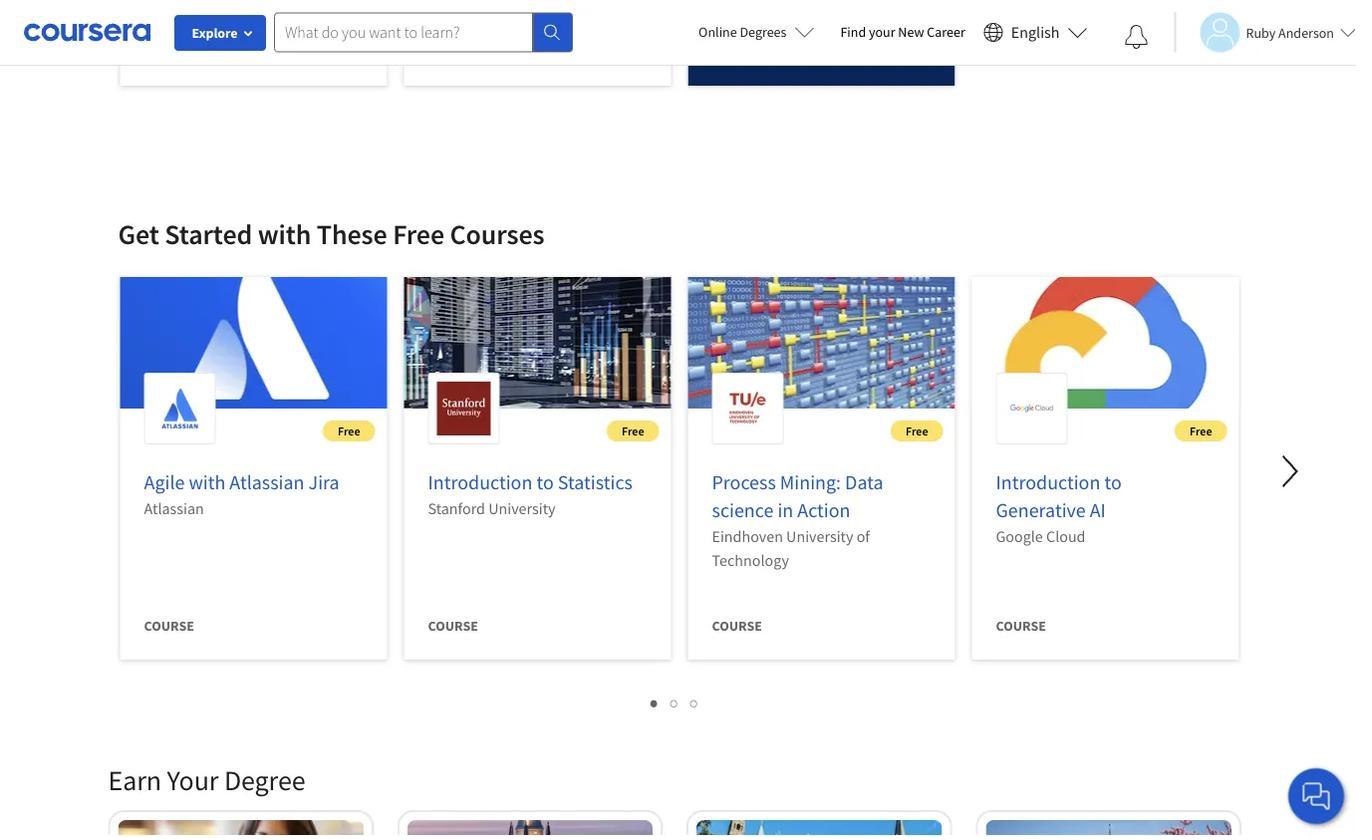 Task type: vqa. For each thing, say whether or not it's contained in the screenshot.
Coursera image
yes



Task type: describe. For each thing, give the bounding box(es) containing it.
chat with us image
[[1301, 781, 1333, 812]]

professional certificate
[[712, 43, 888, 61]]

ruby anderson
[[1247, 23, 1335, 41]]

process
[[712, 470, 776, 495]]

ai
[[1090, 498, 1106, 523]]

stanford
[[428, 498, 486, 518]]

introduction to statistics link
[[428, 470, 633, 495]]

next slide image
[[1267, 448, 1315, 495]]

earn
[[108, 763, 162, 798]]

introduction to statistics stanford university
[[428, 470, 633, 518]]

introduction for ai
[[996, 470, 1101, 495]]

university inside process mining: data science in action eindhoven university of technology
[[787, 526, 854, 546]]

these
[[317, 217, 387, 252]]

find
[[841, 23, 867, 41]]

find your new career
[[841, 23, 966, 41]]

your
[[869, 23, 896, 41]]

english
[[1012, 22, 1060, 42]]

statistics
[[558, 470, 633, 495]]

agile with atlassian jira link
[[144, 470, 340, 495]]

1 button
[[645, 691, 665, 714]]

career
[[927, 23, 966, 41]]

courses
[[450, 217, 545, 252]]

free for introduction to generative ai
[[1190, 423, 1213, 439]]

professional
[[712, 43, 807, 61]]

started
[[165, 217, 252, 252]]

ruby
[[1247, 23, 1276, 41]]

google
[[996, 526, 1044, 546]]

2
[[671, 693, 679, 712]]

free for agile with atlassian jira
[[338, 423, 360, 439]]

university inside introduction to statistics stanford university
[[489, 498, 556, 518]]

online degrees
[[699, 23, 787, 41]]

2 course link from the left
[[404, 0, 671, 102]]

show notifications image
[[1125, 25, 1149, 49]]

generative
[[996, 498, 1086, 523]]

agile
[[144, 470, 185, 495]]

agile with atlassian jira atlassian
[[144, 470, 340, 518]]

introduction to generative ai google cloud
[[996, 470, 1122, 546]]

eindhoven
[[712, 526, 784, 546]]

your
[[167, 763, 219, 798]]

explore
[[192, 24, 238, 42]]

get started with these free courses
[[118, 217, 545, 252]]

process mining: data science in action link
[[712, 470, 884, 523]]

to for statistics
[[537, 470, 554, 495]]

introduction to generative ai link
[[996, 470, 1122, 523]]

2 button
[[665, 691, 685, 714]]

explore button
[[174, 15, 266, 51]]

course for agile with atlassian jira
[[144, 617, 194, 635]]



Task type: locate. For each thing, give the bounding box(es) containing it.
None search field
[[274, 12, 573, 52]]

1 horizontal spatial to
[[1105, 470, 1122, 495]]

university down introduction to statistics link
[[489, 498, 556, 518]]

0 horizontal spatial university
[[489, 498, 556, 518]]

free for process mining: data science in action
[[906, 423, 929, 439]]

0 horizontal spatial course link
[[120, 0, 387, 102]]

of
[[857, 526, 870, 546]]

atlassian
[[230, 470, 305, 495], [144, 498, 204, 518]]

What do you want to learn? text field
[[274, 12, 533, 52]]

0 vertical spatial with
[[258, 217, 311, 252]]

with right agile
[[189, 470, 226, 495]]

get
[[118, 217, 159, 252]]

university
[[489, 498, 556, 518], [787, 526, 854, 546]]

degree
[[224, 763, 306, 798]]

free for introduction to statistics
[[622, 423, 645, 439]]

1 to from the left
[[537, 470, 554, 495]]

list containing 1
[[108, 691, 1242, 714]]

science
[[712, 498, 774, 523]]

to inside introduction to statistics stanford university
[[537, 470, 554, 495]]

1 horizontal spatial university
[[787, 526, 854, 546]]

course for introduction to statistics
[[428, 617, 478, 635]]

0 horizontal spatial with
[[189, 470, 226, 495]]

action
[[798, 498, 851, 523]]

process mining: data science in action eindhoven university of technology
[[712, 470, 884, 570]]

1 vertical spatial university
[[787, 526, 854, 546]]

0 horizontal spatial to
[[537, 470, 554, 495]]

mining:
[[780, 470, 842, 495]]

introduction inside introduction to generative ai google cloud
[[996, 470, 1101, 495]]

online
[[699, 23, 737, 41]]

to up ai
[[1105, 470, 1122, 495]]

jira
[[309, 470, 340, 495]]

1 horizontal spatial introduction
[[996, 470, 1101, 495]]

with left the these
[[258, 217, 311, 252]]

introduction
[[428, 470, 533, 495], [996, 470, 1101, 495]]

list inside get started with these free courses carousel "element"
[[108, 691, 1242, 714]]

data
[[845, 470, 884, 495]]

1 vertical spatial atlassian
[[144, 498, 204, 518]]

2 introduction from the left
[[996, 470, 1101, 495]]

2 to from the left
[[1105, 470, 1122, 495]]

1 horizontal spatial atlassian
[[230, 470, 305, 495]]

introduction for stanford
[[428, 470, 533, 495]]

english button
[[976, 0, 1096, 65]]

coursera image
[[24, 16, 151, 48]]

earn your degree collection element
[[96, 731, 1254, 836]]

with
[[258, 217, 311, 252], [189, 470, 226, 495]]

earn your degree
[[108, 763, 306, 798]]

0 horizontal spatial introduction
[[428, 470, 533, 495]]

in
[[778, 498, 794, 523]]

list
[[108, 691, 1242, 714]]

0 vertical spatial university
[[489, 498, 556, 518]]

to
[[537, 470, 554, 495], [1105, 470, 1122, 495]]

course for process mining: data science in action
[[712, 617, 763, 635]]

free
[[393, 217, 445, 252], [338, 423, 360, 439], [622, 423, 645, 439], [906, 423, 929, 439], [1190, 423, 1213, 439]]

course for introduction to generative ai
[[996, 617, 1047, 635]]

with inside agile with atlassian jira atlassian
[[189, 470, 226, 495]]

anderson
[[1279, 23, 1335, 41]]

atlassian left jira
[[230, 470, 305, 495]]

3
[[691, 693, 699, 712]]

0 vertical spatial atlassian
[[230, 470, 305, 495]]

introduction up "stanford"
[[428, 470, 533, 495]]

introduction inside introduction to statistics stanford university
[[428, 470, 533, 495]]

1
[[651, 693, 659, 712]]

to for generative
[[1105, 470, 1122, 495]]

degrees
[[740, 23, 787, 41]]

find your new career link
[[831, 20, 976, 45]]

0 horizontal spatial atlassian
[[144, 498, 204, 518]]

3 button
[[685, 691, 705, 714]]

1 introduction from the left
[[428, 470, 533, 495]]

1 horizontal spatial course link
[[404, 0, 671, 102]]

certificate
[[810, 43, 888, 61]]

1 horizontal spatial with
[[258, 217, 311, 252]]

cloud
[[1047, 526, 1086, 546]]

introduction up generative
[[996, 470, 1101, 495]]

1 course link from the left
[[120, 0, 387, 102]]

ruby anderson button
[[1175, 12, 1357, 52]]

course link
[[120, 0, 387, 102], [404, 0, 671, 102]]

new
[[899, 23, 925, 41]]

course
[[144, 43, 194, 61], [428, 43, 478, 61], [144, 617, 194, 635], [428, 617, 478, 635], [712, 617, 763, 635], [996, 617, 1047, 635]]

to left statistics
[[537, 470, 554, 495]]

get started with these free courses carousel element
[[108, 157, 1357, 731]]

atlassian down agile
[[144, 498, 204, 518]]

1 vertical spatial with
[[189, 470, 226, 495]]

technology
[[712, 550, 789, 570]]

to inside introduction to generative ai google cloud
[[1105, 470, 1122, 495]]

professional certificate link
[[688, 0, 956, 102]]

university down action
[[787, 526, 854, 546]]

online degrees button
[[683, 10, 831, 54]]



